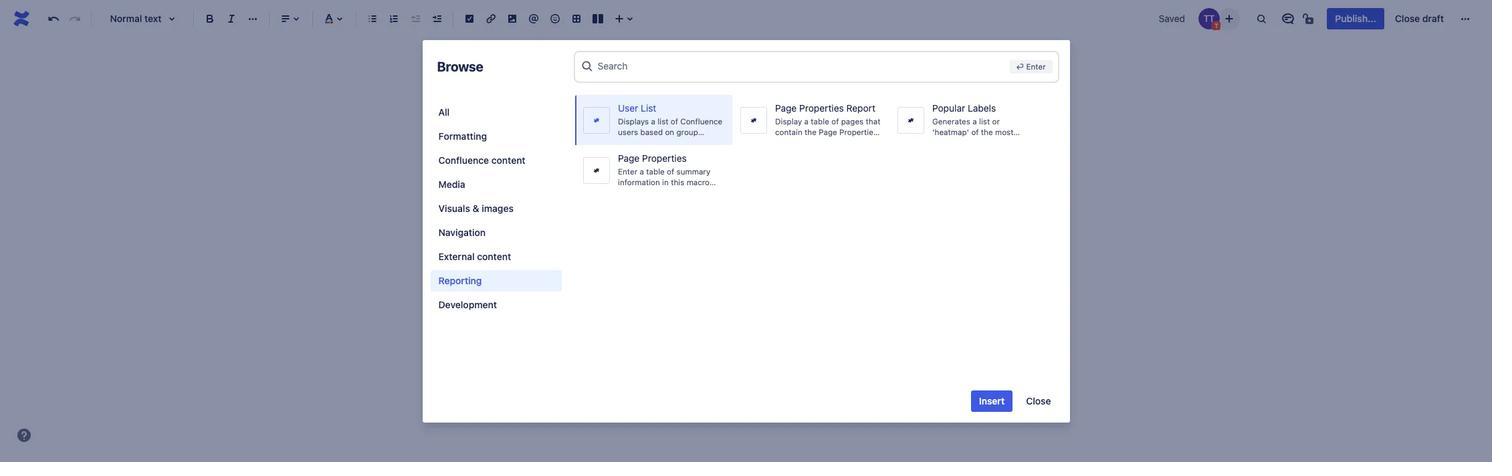 Task type: locate. For each thing, give the bounding box(es) containing it.
1 horizontal spatial list
[[979, 117, 990, 125]]

a inside user list displays a list of confluence users based on group membership.
[[651, 117, 655, 125]]

list for labels
[[979, 117, 990, 125]]

0 vertical spatial content
[[491, 155, 525, 166]]

page down membership.
[[618, 153, 639, 164]]

a inside popular labels generates a list or 'heatmap' of the most popular labels.
[[972, 117, 977, 125]]

a for list
[[651, 117, 655, 125]]

page for page properties
[[618, 153, 639, 164]]

close
[[1395, 13, 1420, 24], [1026, 395, 1051, 407]]

content down navigation button
[[477, 251, 511, 262]]

group
[[676, 128, 698, 136]]

user list displays a list of confluence users based on group membership.
[[618, 102, 722, 147]]

content inside external content button
[[477, 251, 511, 262]]

0 horizontal spatial a
[[651, 117, 655, 125]]

navigation button
[[430, 222, 562, 243]]

2 list from the left
[[979, 117, 990, 125]]

confluence
[[680, 117, 722, 125], [438, 155, 489, 166]]

0 horizontal spatial list
[[657, 117, 668, 125]]

a up 'based'
[[651, 117, 655, 125]]

close inside "browse" dialog
[[1026, 395, 1051, 407]]

1 vertical spatial confluence
[[438, 155, 489, 166]]

enter
[[1026, 62, 1046, 71]]

external
[[438, 251, 475, 262]]

1 list from the left
[[657, 117, 668, 125]]

0 vertical spatial properties
[[799, 102, 844, 114]]

⏎
[[1016, 62, 1024, 71]]

generates
[[932, 117, 970, 125]]

confluence image
[[11, 8, 32, 29], [11, 8, 32, 29]]

indent tab image
[[429, 11, 445, 27]]

0 vertical spatial of
[[670, 117, 678, 125]]

0 vertical spatial confluence
[[680, 117, 722, 125]]

or
[[992, 117, 1000, 125]]

visuals & images
[[438, 203, 514, 214]]

properties left report
[[799, 102, 844, 114]]

0 vertical spatial close
[[1395, 13, 1420, 24]]

0 horizontal spatial confluence
[[438, 155, 489, 166]]

labels.
[[962, 139, 986, 147]]

close right insert
[[1026, 395, 1051, 407]]

bold ⌘b image
[[202, 11, 218, 27]]

visuals & images button
[[430, 198, 562, 219]]

content
[[491, 155, 525, 166], [477, 251, 511, 262]]

close left draft
[[1395, 13, 1420, 24]]

external content button
[[430, 246, 562, 268]]

1 horizontal spatial close
[[1395, 13, 1420, 24]]

1 horizontal spatial properties
[[799, 102, 844, 114]]

terry turtle image
[[1199, 8, 1220, 29]]

0 horizontal spatial properties
[[642, 153, 686, 164]]

numbered list ⌘⇧7 image
[[386, 11, 402, 27]]

properties down on
[[642, 153, 686, 164]]

a for labels
[[972, 117, 977, 125]]

table image
[[569, 11, 585, 27]]

content down formatting button
[[491, 155, 525, 166]]

1 a from the left
[[651, 117, 655, 125]]

close draft button
[[1387, 8, 1452, 29]]

all
[[438, 106, 450, 118]]

undo ⌘z image
[[45, 11, 62, 27]]

0 horizontal spatial page
[[618, 153, 639, 164]]

emoji image
[[547, 11, 563, 27]]

0 vertical spatial page
[[775, 102, 796, 114]]

confluence up 'group'
[[680, 117, 722, 125]]

mention image
[[526, 11, 542, 27]]

1 horizontal spatial a
[[972, 117, 977, 125]]

page properties report
[[775, 102, 875, 114]]

content for external content
[[477, 251, 511, 262]]

page properties report button
[[732, 95, 889, 145]]

know….@
[[545, 157, 591, 169]]

1 vertical spatial content
[[477, 251, 511, 262]]

confluence down formatting
[[438, 155, 489, 166]]

confluence content button
[[430, 150, 562, 171]]

list for list
[[657, 117, 668, 125]]

publish...
[[1335, 13, 1376, 24]]

of inside popular labels generates a list or 'heatmap' of the most popular labels.
[[971, 128, 979, 136]]

1 horizontal spatial of
[[971, 128, 979, 136]]

layouts image
[[590, 11, 606, 27]]

1 vertical spatial properties
[[642, 153, 686, 164]]

redo ⌘⇧z image
[[67, 11, 83, 27]]

user
[[618, 102, 638, 114]]

on
[[665, 128, 674, 136]]

did
[[505, 157, 522, 169]]

page properties button
[[575, 145, 732, 195]]

1 vertical spatial page
[[618, 153, 639, 164]]

of up on
[[670, 117, 678, 125]]

list inside popular labels generates a list or 'heatmap' of the most popular labels.
[[979, 117, 990, 125]]

development
[[438, 299, 497, 310]]

1 vertical spatial of
[[971, 128, 979, 136]]

external content
[[438, 251, 511, 262]]

close for close draft
[[1395, 13, 1420, 24]]

membership.
[[618, 139, 666, 147]]

of up labels. at the right of the page
[[971, 128, 979, 136]]

properties
[[799, 102, 844, 114], [642, 153, 686, 164]]

you
[[524, 157, 542, 169]]

did you know….@
[[505, 157, 591, 169]]

page
[[775, 102, 796, 114], [618, 153, 639, 164]]

1 horizontal spatial page
[[775, 102, 796, 114]]

list
[[657, 117, 668, 125], [979, 117, 990, 125]]

add image, video, or file image
[[504, 11, 520, 27]]

0 horizontal spatial close
[[1026, 395, 1051, 407]]

content
[[574, 60, 608, 71]]

a down labels
[[972, 117, 977, 125]]

0 horizontal spatial of
[[670, 117, 678, 125]]

content link
[[574, 58, 608, 74]]

close draft
[[1395, 13, 1444, 24]]

properties for page properties
[[642, 153, 686, 164]]

Main content area, start typing to enter text. text field
[[481, 155, 1006, 330]]

page properties
[[618, 153, 686, 164]]

'heatmap'
[[932, 128, 969, 136]]

content inside confluence content button
[[491, 155, 525, 166]]

&
[[473, 203, 479, 214]]

a
[[651, 117, 655, 125], [972, 117, 977, 125]]

2 a from the left
[[972, 117, 977, 125]]

list inside user list displays a list of confluence users based on group membership.
[[657, 117, 668, 125]]

list up the
[[979, 117, 990, 125]]

page down search field
[[775, 102, 796, 114]]

list up on
[[657, 117, 668, 125]]

1 horizontal spatial confluence
[[680, 117, 722, 125]]

of
[[670, 117, 678, 125], [971, 128, 979, 136]]

confluence inside button
[[438, 155, 489, 166]]

1 vertical spatial close
[[1026, 395, 1051, 407]]



Task type: vqa. For each thing, say whether or not it's contained in the screenshot.
⏎
yes



Task type: describe. For each thing, give the bounding box(es) containing it.
insert
[[979, 395, 1005, 407]]

Give this page a title text field
[[517, 104, 998, 126]]

confluence inside user list displays a list of confluence users based on group membership.
[[680, 117, 722, 125]]

media button
[[430, 174, 562, 195]]

popular
[[932, 139, 960, 147]]

properties for page properties report
[[799, 102, 844, 114]]

italic ⌘i image
[[223, 11, 239, 27]]

browse
[[437, 59, 483, 74]]

formatting
[[438, 130, 487, 142]]

advanced search image
[[580, 60, 594, 73]]

outdent ⇧tab image
[[407, 11, 423, 27]]

content for confluence content
[[491, 155, 525, 166]]

confluence content
[[438, 155, 525, 166]]

link image
[[483, 11, 499, 27]]

labels
[[968, 102, 996, 114]]

page for page properties report
[[775, 102, 796, 114]]

bullet list ⌘⇧8 image
[[365, 11, 381, 27]]

insert button
[[971, 391, 1013, 412]]

draft
[[1423, 13, 1444, 24]]

browse dialog
[[422, 40, 1070, 423]]

saved
[[1159, 13, 1185, 24]]

report
[[846, 102, 875, 114]]

reporting button
[[430, 270, 562, 292]]

visuals
[[438, 203, 470, 214]]

search field
[[598, 54, 1004, 78]]

users
[[618, 128, 638, 136]]

formatting button
[[430, 126, 562, 147]]

based
[[640, 128, 663, 136]]

⏎ enter
[[1016, 62, 1046, 71]]

popular labels generates a list or 'heatmap' of the most popular labels.
[[932, 102, 1013, 147]]

action item image
[[462, 11, 478, 27]]

media
[[438, 179, 465, 190]]

list
[[641, 102, 656, 114]]

displays
[[618, 117, 649, 125]]

close button
[[1018, 391, 1059, 412]]

overview
[[624, 60, 665, 71]]

of inside user list displays a list of confluence users based on group membership.
[[670, 117, 678, 125]]

all button
[[430, 102, 562, 123]]

publish... button
[[1327, 8, 1384, 29]]

development button
[[430, 294, 562, 316]]

images
[[482, 203, 514, 214]]

popular
[[932, 102, 965, 114]]

overview link
[[624, 58, 665, 74]]

close for close
[[1026, 395, 1051, 407]]

navigation
[[438, 227, 486, 238]]

most
[[995, 128, 1013, 136]]

the
[[981, 128, 993, 136]]

reporting
[[438, 275, 482, 286]]



